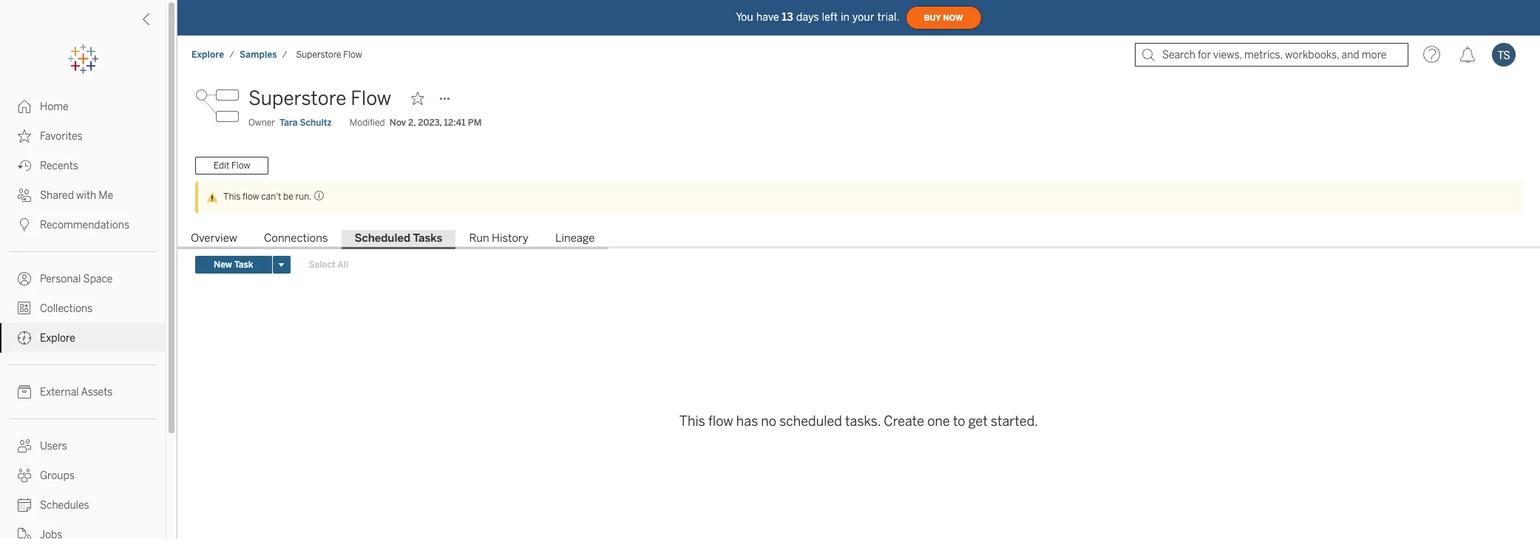 Task type: vqa. For each thing, say whether or not it's contained in the screenshot.
the 'Clean'
no



Task type: locate. For each thing, give the bounding box(es) containing it.
have
[[756, 11, 779, 23]]

personal
[[40, 273, 81, 285]]

edit flow
[[214, 160, 250, 171]]

flow for can't
[[243, 191, 259, 202]]

flow for edit flow button
[[231, 160, 250, 171]]

users link
[[0, 431, 166, 461]]

schedules
[[40, 499, 89, 512]]

explore down the collections
[[40, 332, 75, 345]]

tara
[[280, 118, 298, 128]]

to
[[953, 413, 965, 430]]

no
[[761, 413, 776, 430]]

/ left samples link
[[229, 50, 234, 60]]

1 vertical spatial flow
[[708, 413, 733, 430]]

new task
[[214, 259, 253, 270]]

buy now button
[[905, 6, 982, 30]]

1 horizontal spatial flow
[[708, 413, 733, 430]]

1 horizontal spatial /
[[282, 50, 287, 60]]

this down edit flow button
[[223, 191, 241, 202]]

0 vertical spatial explore
[[191, 50, 224, 60]]

1 horizontal spatial explore
[[191, 50, 224, 60]]

this flow can't be run.
[[223, 191, 312, 202]]

superstore flow main content
[[177, 74, 1540, 539]]

can't
[[261, 191, 281, 202]]

0 horizontal spatial this
[[223, 191, 241, 202]]

history
[[492, 231, 529, 245]]

this for this flow has no scheduled tasks. create one to get started.
[[679, 413, 705, 430]]

explore
[[191, 50, 224, 60], [40, 332, 75, 345]]

1 vertical spatial explore link
[[0, 323, 166, 353]]

main navigation. press the up and down arrow keys to access links. element
[[0, 92, 166, 539]]

tasks
[[413, 231, 442, 245]]

0 horizontal spatial /
[[229, 50, 234, 60]]

trial.
[[877, 11, 900, 23]]

explore for explore
[[40, 332, 75, 345]]

scheduled
[[779, 413, 842, 430]]

collections
[[40, 302, 93, 315]]

favorites
[[40, 130, 83, 143]]

groups
[[40, 470, 74, 482]]

modified
[[350, 118, 385, 128]]

flow left can't
[[243, 191, 259, 202]]

this left has
[[679, 413, 705, 430]]

space
[[83, 273, 113, 285]]

superstore up owner tara schultz
[[248, 87, 346, 110]]

samples
[[240, 50, 277, 60]]

0 horizontal spatial explore
[[40, 332, 75, 345]]

explore inside main navigation. press the up and down arrow keys to access links. element
[[40, 332, 75, 345]]

0 vertical spatial flow
[[243, 191, 259, 202]]

recents link
[[0, 151, 166, 180]]

0 vertical spatial explore link
[[191, 49, 225, 61]]

flow left has
[[708, 413, 733, 430]]

connections
[[264, 231, 328, 245]]

1 / from the left
[[229, 50, 234, 60]]

schedules link
[[0, 490, 166, 520]]

0 vertical spatial this
[[223, 191, 241, 202]]

0 horizontal spatial flow
[[243, 191, 259, 202]]

home
[[40, 101, 69, 113]]

this
[[223, 191, 241, 202], [679, 413, 705, 430]]

superstore right 'samples'
[[296, 50, 341, 60]]

flow
[[343, 50, 362, 60], [351, 87, 391, 110], [231, 160, 250, 171]]

2 vertical spatial flow
[[231, 160, 250, 171]]

flow run requirements:
the flow must have at least one output step. image
[[312, 190, 325, 201]]

this flow has no scheduled tasks. create one to get started.
[[679, 413, 1038, 430]]

/ right samples link
[[282, 50, 287, 60]]

superstore flow
[[296, 50, 362, 60], [248, 87, 391, 110]]

schultz
[[300, 118, 332, 128]]

edit
[[214, 160, 229, 171]]

1 horizontal spatial explore link
[[191, 49, 225, 61]]

explore link
[[191, 49, 225, 61], [0, 323, 166, 353]]

12:41
[[444, 118, 466, 128]]

recommendations link
[[0, 210, 166, 240]]

create
[[884, 413, 924, 430]]

1 vertical spatial superstore flow
[[248, 87, 391, 110]]

days
[[796, 11, 819, 23]]

explore left samples link
[[191, 50, 224, 60]]

1 vertical spatial superstore
[[248, 87, 346, 110]]

flow
[[243, 191, 259, 202], [708, 413, 733, 430]]

explore link down the collections
[[0, 323, 166, 353]]

tara schultz link
[[280, 116, 332, 129]]

has
[[736, 413, 758, 430]]

0 vertical spatial flow
[[343, 50, 362, 60]]

run
[[469, 231, 489, 245]]

run.
[[295, 191, 312, 202]]

/
[[229, 50, 234, 60], [282, 50, 287, 60]]

left
[[822, 11, 838, 23]]

1 vertical spatial explore
[[40, 332, 75, 345]]

superstore flow element
[[292, 50, 367, 60]]

groups link
[[0, 461, 166, 490]]

all
[[337, 259, 348, 270]]

be
[[283, 191, 293, 202]]

your
[[853, 11, 874, 23]]

get
[[968, 413, 988, 430]]

this for this flow can't be run.
[[223, 191, 241, 202]]

you have 13 days left in your trial.
[[736, 11, 900, 23]]

overview
[[191, 231, 237, 245]]

0 vertical spatial superstore
[[296, 50, 341, 60]]

shared with me
[[40, 189, 113, 202]]

superstore
[[296, 50, 341, 60], [248, 87, 346, 110]]

in
[[841, 11, 850, 23]]

1 vertical spatial this
[[679, 413, 705, 430]]

explore link left samples link
[[191, 49, 225, 61]]

select all button
[[299, 256, 358, 274]]

flow inside button
[[231, 160, 250, 171]]

0 horizontal spatial explore link
[[0, 323, 166, 353]]

1 horizontal spatial this
[[679, 413, 705, 430]]



Task type: describe. For each thing, give the bounding box(es) containing it.
me
[[99, 189, 113, 202]]

recents
[[40, 160, 78, 172]]

2023,
[[418, 118, 442, 128]]

assets
[[81, 386, 113, 399]]

task
[[234, 259, 253, 270]]

0 vertical spatial superstore flow
[[296, 50, 362, 60]]

home link
[[0, 92, 166, 121]]

shared
[[40, 189, 74, 202]]

flow image
[[195, 84, 240, 128]]

2 / from the left
[[282, 50, 287, 60]]

edit flow button
[[195, 157, 269, 174]]

owner
[[248, 118, 275, 128]]

13
[[782, 11, 793, 23]]

personal space link
[[0, 264, 166, 294]]

lineage
[[555, 231, 595, 245]]

scheduled
[[355, 231, 410, 245]]

samples link
[[239, 49, 278, 61]]

superstore inside main content
[[248, 87, 346, 110]]

select all
[[309, 259, 348, 270]]

recommendations
[[40, 219, 129, 231]]

explore for explore / samples /
[[191, 50, 224, 60]]

2,
[[408, 118, 416, 128]]

superstore flow inside main content
[[248, 87, 391, 110]]

you
[[736, 11, 753, 23]]

favorites link
[[0, 121, 166, 151]]

external assets
[[40, 386, 113, 399]]

1 vertical spatial flow
[[351, 87, 391, 110]]

scheduled tasks
[[355, 231, 442, 245]]

new task button
[[195, 256, 272, 274]]

owner tara schultz
[[248, 118, 332, 128]]

pm
[[468, 118, 482, 128]]

run history
[[469, 231, 529, 245]]

users
[[40, 440, 67, 452]]

Search for views, metrics, workbooks, and more text field
[[1135, 43, 1409, 67]]

tasks.
[[845, 413, 881, 430]]

started.
[[991, 413, 1038, 430]]

collections link
[[0, 294, 166, 323]]

one
[[927, 413, 950, 430]]

flow for has
[[708, 413, 733, 430]]

navigation panel element
[[0, 44, 166, 539]]

buy
[[924, 13, 941, 23]]

now
[[943, 13, 963, 23]]

explore / samples /
[[191, 50, 287, 60]]

flow for superstore flow "element"
[[343, 50, 362, 60]]

external
[[40, 386, 79, 399]]

new
[[214, 259, 232, 270]]

with
[[76, 189, 96, 202]]

nov
[[389, 118, 406, 128]]

buy now
[[924, 13, 963, 23]]

external assets link
[[0, 377, 166, 407]]

select
[[309, 259, 335, 270]]

shared with me link
[[0, 180, 166, 210]]

sub-spaces tab list
[[177, 230, 1540, 249]]

modified nov 2, 2023, 12:41 pm
[[350, 118, 482, 128]]

personal space
[[40, 273, 113, 285]]



